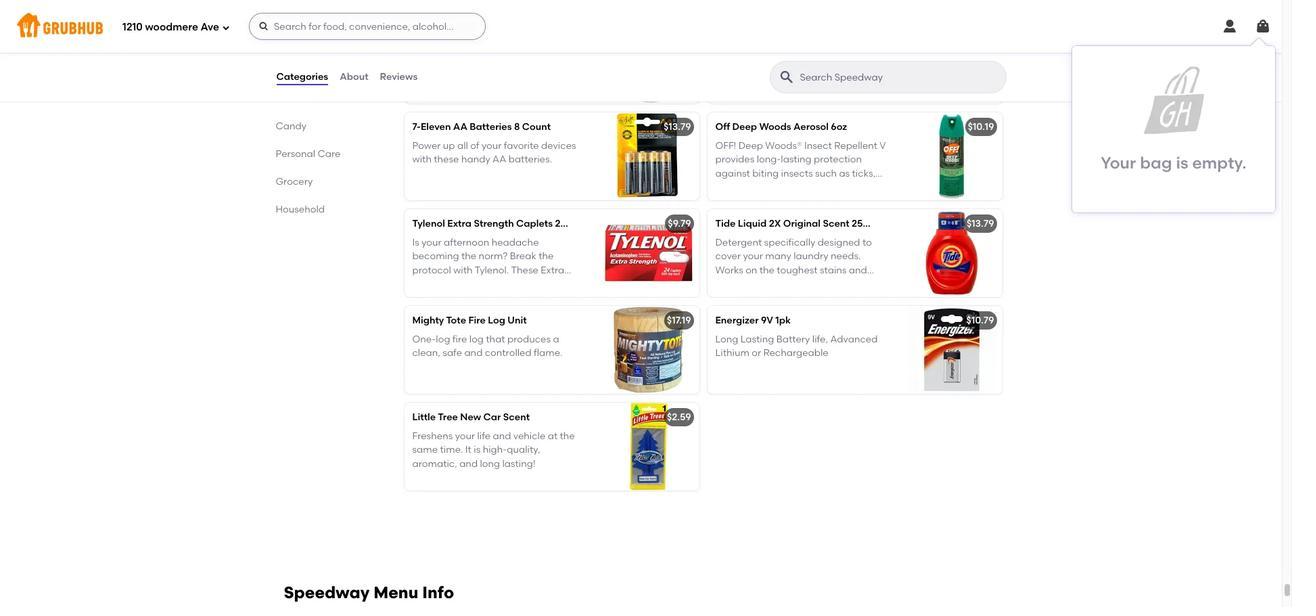 Task type: describe. For each thing, give the bounding box(es) containing it.
8
[[514, 121, 520, 132]]

car
[[484, 411, 501, 423]]

categories
[[276, 71, 328, 82]]

with for power up all of your favorite devices with these aaa batteries.
[[716, 57, 735, 69]]

battery
[[777, 334, 810, 345]]

stains
[[820, 264, 847, 276]]

liquid
[[738, 218, 767, 229]]

candy
[[276, 120, 307, 132]]

2 flies, from the left
[[849, 181, 869, 193]]

7- for select
[[412, 24, 421, 36]]

svg image
[[222, 23, 230, 31]]

personal care
[[276, 148, 341, 160]]

food
[[303, 37, 326, 49]]

the inside freshens your life and vehicle at the same time. it is high-quality, aromatic, and long lasting!
[[560, 430, 575, 442]]

reviews button
[[379, 53, 418, 102]]

aromatic,
[[412, 458, 457, 469]]

lasting!
[[502, 458, 536, 469]]

whites
[[832, 278, 862, 290]]

1 horizontal spatial svg image
[[1222, 18, 1238, 35]]

mighty tote fire log unit
[[412, 315, 527, 326]]

log
[[488, 315, 506, 326]]

lasting
[[781, 154, 812, 165]]

to inside is your afternoon headache becoming the norm? break the protocol with tylenol. these extra strength caplets will work faster and longer to relieve your pain.
[[444, 292, 453, 303]]

drinks tab
[[276, 91, 371, 105]]

high-
[[483, 444, 507, 456]]

7- for eleven
[[412, 121, 421, 132]]

gnats
[[781, 195, 807, 207]]

repellent
[[835, 140, 878, 152]]

with for power up all of your favorite devices with these handy aa batteries.
[[412, 154, 432, 165]]

as
[[839, 168, 850, 179]]

7-eleven aa batteries 8 count image
[[598, 112, 699, 200]]

2 log from the left
[[469, 334, 484, 345]]

main navigation navigation
[[0, 0, 1282, 53]]

safe
[[443, 347, 462, 359]]

ave
[[201, 21, 219, 33]]

heavy duty disposalbe cups perfect for holding drinks securely.
[[412, 43, 577, 69]]

off deep woods aerosol 6oz image
[[901, 112, 1003, 200]]

tide liquid 2x original scent 25oz image
[[901, 209, 1003, 297]]

lithium
[[716, 347, 750, 359]]

tide liquid 2x original scent 25oz
[[716, 218, 874, 229]]

or
[[752, 347, 761, 359]]

quality,
[[507, 444, 540, 456]]

magnifying glass icon image
[[779, 69, 795, 85]]

controlled
[[485, 347, 532, 359]]

and down it
[[460, 458, 478, 469]]

extra inside is your afternoon headache becoming the norm? break the protocol with tylenol. these extra strength caplets will work faster and longer to relieve your pain.
[[541, 264, 565, 276]]

$17.19
[[667, 315, 691, 326]]

and up high-
[[493, 430, 511, 442]]

tote
[[446, 315, 466, 326]]

batteries. inside power up all of your favorite devices with these aaa batteries.
[[787, 57, 831, 69]]

grocery
[[276, 176, 313, 187]]

and inside one-log fire log that produces a clean, safe and controlled flame.
[[464, 347, 483, 359]]

menu
[[374, 582, 418, 602]]

info
[[422, 582, 454, 602]]

power up all of your favorite devices with these aaa batteries. button
[[708, 15, 1003, 103]]

1210 woodmere ave
[[122, 21, 219, 33]]

toughest
[[777, 264, 818, 276]]

snacks
[[276, 65, 308, 76]]

your inside freshens your life and vehicle at the same time. it is high-quality, aromatic, and long lasting!
[[455, 430, 475, 442]]

speedway menu info
[[284, 582, 454, 602]]

Search for food, convenience, alcohol... search field
[[249, 13, 486, 40]]

lasting
[[741, 334, 774, 345]]

for
[[412, 57, 425, 69]]

deep
[[733, 121, 757, 132]]

cups
[[519, 43, 541, 55]]

aa inside power up all of your favorite devices with these handy aa batteries.
[[493, 154, 506, 165]]

up for handy
[[443, 140, 455, 152]]

select
[[421, 24, 450, 36]]

vehicle
[[513, 430, 546, 442]]

your down will
[[488, 292, 508, 303]]

9v
[[761, 315, 773, 326]]

1 horizontal spatial strength
[[474, 218, 514, 229]]

7-eleven aaa batteries 8 count image
[[901, 15, 1003, 103]]

protection
[[814, 154, 862, 165]]

favorite for batteries.
[[807, 43, 842, 55]]

is
[[412, 237, 419, 248]]

$13.79 for power up all of your favorite devices with these handy aa batteries.
[[664, 121, 691, 132]]

your
[[1101, 153, 1136, 173]]

favorite for aa
[[504, 140, 539, 152]]

freshens
[[412, 430, 453, 442]]

24
[[555, 218, 566, 229]]

designed
[[818, 237, 860, 248]]

tylenol.
[[475, 264, 509, 276]]

woods
[[760, 121, 792, 132]]

grocery tab
[[276, 174, 371, 189]]

personal care tab
[[276, 147, 371, 161]]

$9.79
[[668, 218, 691, 229]]

bag
[[1140, 153, 1173, 173]]

mighty tote fire log unit image
[[598, 306, 699, 394]]

devices for power up all of your favorite devices with these handy aa batteries.
[[541, 140, 576, 152]]

will
[[491, 278, 505, 290]]

is inside freshens your life and vehicle at the same time. it is high-quality, aromatic, and long lasting!
[[474, 444, 481, 456]]

household tab
[[276, 202, 371, 216]]

cups
[[486, 24, 510, 36]]

little tree new car scent
[[412, 411, 530, 423]]

caplets
[[516, 218, 553, 229]]

becoming
[[412, 251, 459, 262]]

1pk
[[776, 315, 791, 326]]

little
[[412, 411, 436, 423]]

devices for power up all of your favorite devices with these aaa batteries.
[[845, 43, 880, 55]]

energizer
[[716, 315, 759, 326]]

0 horizontal spatial extra
[[447, 218, 472, 229]]

Search Speedway search field
[[799, 71, 1002, 84]]

biting
[[753, 168, 779, 179]]

unit
[[508, 315, 527, 326]]

flame.
[[534, 347, 563, 359]]

produces
[[508, 334, 551, 345]]

on
[[746, 264, 758, 276]]

off! deep woods® insect repellent v provides long-lasting protection against biting insects such as ticks, mosquitoes, black flies, sand flies, chiggers, and gnats
[[716, 140, 886, 207]]

against
[[716, 168, 750, 179]]

drinks
[[276, 93, 304, 104]]

of for aaa
[[774, 43, 783, 55]]

tylenol extra strength caplets 24 count
[[412, 218, 597, 229]]

same
[[412, 444, 438, 456]]

strength inside is your afternoon headache becoming the norm? break the protocol with tylenol. these extra strength caplets will work faster and longer to relieve your pain.
[[412, 278, 452, 290]]

black
[[774, 181, 799, 193]]

count for 7-eleven aa batteries 8 count
[[522, 121, 551, 132]]

your inside power up all of your favorite devices with these handy aa batteries.
[[482, 140, 502, 152]]

break
[[510, 251, 537, 262]]

long lasting battery life, advanced lithium or rechargeable
[[716, 334, 878, 359]]

holding
[[427, 57, 462, 69]]

batteries
[[470, 121, 512, 132]]

life,
[[813, 334, 828, 345]]



Task type: locate. For each thing, give the bounding box(es) containing it.
$2.59
[[667, 411, 691, 423]]

1 horizontal spatial of
[[774, 43, 783, 55]]

a
[[553, 334, 559, 345]]

mosquitoes,
[[716, 181, 771, 193]]

about button
[[339, 53, 369, 102]]

handy
[[461, 154, 490, 165]]

of up handy
[[470, 140, 480, 152]]

1 horizontal spatial scent
[[823, 218, 850, 229]]

16oz
[[512, 24, 532, 36]]

securely.
[[493, 57, 533, 69]]

1 flies, from the left
[[801, 181, 822, 193]]

1 7- from the top
[[412, 24, 421, 36]]

fresh food tab
[[276, 36, 371, 50]]

extra
[[447, 218, 472, 229], [541, 264, 565, 276]]

favorite inside power up all of your favorite devices with these aaa batteries.
[[807, 43, 842, 55]]

all up handy
[[457, 140, 468, 152]]

with inside is your afternoon headache becoming the norm? break the protocol with tylenol. these extra strength caplets will work faster and longer to relieve your pain.
[[453, 264, 473, 276]]

0 horizontal spatial scent
[[503, 411, 530, 423]]

1 vertical spatial up
[[443, 140, 455, 152]]

favorite
[[807, 43, 842, 55], [504, 140, 539, 152]]

provides
[[716, 154, 755, 165]]

0 horizontal spatial devices
[[541, 140, 576, 152]]

0 vertical spatial these
[[737, 57, 762, 69]]

energizer 9v 1pk image
[[901, 306, 1003, 394]]

pain.
[[510, 292, 533, 303]]

7-eleven aa batteries 8 count
[[412, 121, 551, 132]]

1 vertical spatial of
[[470, 140, 480, 152]]

svg image
[[1222, 18, 1238, 35], [1255, 18, 1272, 35], [258, 21, 269, 32]]

1 vertical spatial count
[[569, 218, 597, 229]]

personal
[[276, 148, 315, 160]]

1 horizontal spatial devices
[[845, 43, 880, 55]]

your up on
[[743, 251, 763, 262]]

batteries. down 8
[[509, 154, 552, 165]]

batteries. inside power up all of your favorite devices with these handy aa batteries.
[[509, 154, 552, 165]]

1 vertical spatial devices
[[541, 140, 576, 152]]

your bag is empty.
[[1101, 153, 1247, 173]]

1 vertical spatial aa
[[493, 154, 506, 165]]

vibrant
[[777, 278, 809, 290]]

count for tylenol extra strength caplets 24 count
[[569, 218, 597, 229]]

0 horizontal spatial batteries.
[[509, 154, 552, 165]]

0 vertical spatial strength
[[474, 218, 514, 229]]

0 horizontal spatial these
[[434, 154, 459, 165]]

fire
[[469, 315, 486, 326]]

7- down reviews 'button'
[[412, 121, 421, 132]]

all inside power up all of your favorite devices with these aaa batteries.
[[761, 43, 771, 55]]

power
[[716, 43, 744, 55], [412, 140, 441, 152]]

rechargeable
[[764, 347, 829, 359]]

strength down protocol
[[412, 278, 452, 290]]

1 vertical spatial strength
[[412, 278, 452, 290]]

1 horizontal spatial flies,
[[849, 181, 869, 193]]

1 horizontal spatial power
[[716, 43, 744, 55]]

0 vertical spatial scent
[[823, 218, 850, 229]]

1 horizontal spatial batteries.
[[787, 57, 831, 69]]

chiggers,
[[716, 195, 758, 207]]

is right it
[[474, 444, 481, 456]]

0 vertical spatial up
[[746, 43, 758, 55]]

1 vertical spatial $13.79
[[967, 218, 994, 229]]

the up colors
[[760, 264, 775, 276]]

works
[[716, 264, 744, 276]]

1 vertical spatial all
[[457, 140, 468, 152]]

flies,
[[801, 181, 822, 193], [849, 181, 869, 193]]

is inside your bag is empty. tooltip
[[1176, 153, 1189, 173]]

0 horizontal spatial up
[[443, 140, 455, 152]]

1 horizontal spatial is
[[1176, 153, 1189, 173]]

aaa
[[765, 57, 785, 69]]

disposalbe
[[467, 43, 517, 55]]

off! deep
[[716, 140, 763, 152]]

1 horizontal spatial all
[[761, 43, 771, 55]]

0 vertical spatial all
[[761, 43, 771, 55]]

0 horizontal spatial power
[[412, 140, 441, 152]]

fresh
[[276, 37, 301, 49]]

with down eleven
[[412, 154, 432, 165]]

strength up headache
[[474, 218, 514, 229]]

colors
[[747, 278, 775, 290]]

all for handy
[[457, 140, 468, 152]]

$13.79 for detergent specifically designed to cover your many laundry needs. works on the toughest stains and leaves colors vibrant and whites bright.   25oz.
[[967, 218, 994, 229]]

power for power up all of your favorite devices with these handy aa batteries.
[[412, 140, 441, 152]]

and down the "stains" in the top of the page
[[812, 278, 830, 290]]

faster
[[532, 278, 558, 290]]

candy tab
[[276, 119, 371, 133]]

with left aaa
[[716, 57, 735, 69]]

these left aaa
[[737, 57, 762, 69]]

protocol
[[412, 264, 451, 276]]

the inside the detergent specifically designed to cover your many laundry needs. works on the toughest stains and leaves colors vibrant and whites bright.   25oz.
[[760, 264, 775, 276]]

care
[[318, 148, 341, 160]]

1 vertical spatial these
[[434, 154, 459, 165]]

your bag is empty. tooltip
[[1073, 38, 1276, 212]]

0 horizontal spatial $13.79
[[664, 121, 691, 132]]

your inside the detergent specifically designed to cover your many laundry needs. works on the toughest stains and leaves colors vibrant and whites bright.   25oz.
[[743, 251, 763, 262]]

with
[[716, 57, 735, 69], [412, 154, 432, 165], [453, 264, 473, 276]]

0 horizontal spatial flies,
[[801, 181, 822, 193]]

0 vertical spatial batteries.
[[787, 57, 831, 69]]

7-
[[412, 24, 421, 36], [412, 121, 421, 132]]

count right 24
[[569, 218, 597, 229]]

drinks
[[464, 57, 491, 69]]

about
[[340, 71, 369, 82]]

1210
[[122, 21, 143, 33]]

detergent
[[716, 237, 762, 248]]

1 horizontal spatial up
[[746, 43, 758, 55]]

all inside power up all of your favorite devices with these handy aa batteries.
[[457, 140, 468, 152]]

devices inside power up all of your favorite devices with these handy aa batteries.
[[541, 140, 576, 152]]

fresh food
[[276, 37, 326, 49]]

0 horizontal spatial svg image
[[258, 21, 269, 32]]

scent for car
[[503, 411, 530, 423]]

of up aaa
[[774, 43, 783, 55]]

and right faster at the left top of the page
[[560, 278, 579, 290]]

of inside power up all of your favorite devices with these aaa batteries.
[[774, 43, 783, 55]]

0 horizontal spatial all
[[457, 140, 468, 152]]

flies, down insects
[[801, 181, 822, 193]]

to right longer
[[444, 292, 453, 303]]

ticks,
[[852, 168, 876, 179]]

1 vertical spatial power
[[412, 140, 441, 152]]

long
[[480, 458, 500, 469]]

2 7- from the top
[[412, 121, 421, 132]]

1 vertical spatial is
[[474, 444, 481, 456]]

0 horizontal spatial of
[[470, 140, 480, 152]]

25oz.
[[748, 292, 771, 303]]

up inside power up all of your favorite devices with these aaa batteries.
[[746, 43, 758, 55]]

strength
[[474, 218, 514, 229], [412, 278, 452, 290]]

0 horizontal spatial aa
[[453, 121, 468, 132]]

duty
[[444, 43, 464, 55]]

up inside power up all of your favorite devices with these handy aa batteries.
[[443, 140, 455, 152]]

aa right handy
[[493, 154, 506, 165]]

up
[[746, 43, 758, 55], [443, 140, 455, 152]]

scent up vehicle
[[503, 411, 530, 423]]

1 horizontal spatial favorite
[[807, 43, 842, 55]]

aa right eleven
[[453, 121, 468, 132]]

your up it
[[455, 430, 475, 442]]

detergent specifically designed to cover your many laundry needs. works on the toughest stains and leaves colors vibrant and whites bright.   25oz.
[[716, 237, 872, 303]]

aerosol
[[794, 121, 829, 132]]

1 horizontal spatial to
[[863, 237, 872, 248]]

with inside power up all of your favorite devices with these aaa batteries.
[[716, 57, 735, 69]]

0 horizontal spatial favorite
[[504, 140, 539, 152]]

these left handy
[[434, 154, 459, 165]]

is right bag
[[1176, 153, 1189, 173]]

1 log from the left
[[436, 334, 450, 345]]

all
[[761, 43, 771, 55], [457, 140, 468, 152]]

1 horizontal spatial aa
[[493, 154, 506, 165]]

0 horizontal spatial log
[[436, 334, 450, 345]]

the right at
[[560, 430, 575, 442]]

0 vertical spatial power
[[716, 43, 744, 55]]

1 horizontal spatial count
[[569, 218, 597, 229]]

of inside power up all of your favorite devices with these handy aa batteries.
[[470, 140, 480, 152]]

$10.19
[[968, 121, 994, 132]]

2x
[[769, 218, 781, 229]]

mighty
[[412, 315, 444, 326]]

your down batteries
[[482, 140, 502, 152]]

1 vertical spatial extra
[[541, 264, 565, 276]]

new
[[460, 411, 481, 423]]

your up becoming
[[422, 237, 442, 248]]

your inside power up all of your favorite devices with these aaa batteries.
[[785, 43, 805, 55]]

1 vertical spatial favorite
[[504, 140, 539, 152]]

leaves
[[716, 278, 745, 290]]

1 horizontal spatial $13.79
[[967, 218, 994, 229]]

and up whites
[[849, 264, 867, 276]]

of for handy
[[470, 140, 480, 152]]

snacks tab
[[276, 63, 371, 78]]

and inside off! deep woods® insect repellent v provides long-lasting protection against biting insects such as ticks, mosquitoes, black flies, sand flies, chiggers, and gnats
[[760, 195, 778, 207]]

long
[[716, 334, 739, 345]]

1 vertical spatial to
[[444, 292, 453, 303]]

count right 8
[[522, 121, 551, 132]]

0 vertical spatial 7-
[[412, 24, 421, 36]]

favorite inside power up all of your favorite devices with these handy aa batteries.
[[504, 140, 539, 152]]

and inside is your afternoon headache becoming the norm? break the protocol with tylenol. these extra strength caplets will work faster and longer to relieve your pain.
[[560, 278, 579, 290]]

to inside the detergent specifically designed to cover your many laundry needs. works on the toughest stains and leaves colors vibrant and whites bright.   25oz.
[[863, 237, 872, 248]]

advanced
[[831, 334, 878, 345]]

energizer 9v 1pk
[[716, 315, 791, 326]]

1 horizontal spatial extra
[[541, 264, 565, 276]]

0 vertical spatial to
[[863, 237, 872, 248]]

with up caplets
[[453, 264, 473, 276]]

0 vertical spatial aa
[[453, 121, 468, 132]]

power inside power up all of your favorite devices with these handy aa batteries.
[[412, 140, 441, 152]]

0 horizontal spatial to
[[444, 292, 453, 303]]

1 horizontal spatial log
[[469, 334, 484, 345]]

power up all of your favorite devices with these aaa batteries.
[[716, 43, 880, 69]]

0 vertical spatial count
[[522, 121, 551, 132]]

0 horizontal spatial count
[[522, 121, 551, 132]]

tylenol extra strength caplets 24 count image
[[598, 209, 699, 297]]

0 vertical spatial is
[[1176, 153, 1189, 173]]

the right break
[[539, 251, 554, 262]]

devices inside power up all of your favorite devices with these aaa batteries.
[[845, 43, 880, 55]]

tree
[[438, 411, 458, 423]]

many
[[766, 251, 792, 262]]

flies, down ticks,
[[849, 181, 869, 193]]

up for aaa
[[746, 43, 758, 55]]

log
[[436, 334, 450, 345], [469, 334, 484, 345]]

log up safe on the bottom
[[436, 334, 450, 345]]

and down fire
[[464, 347, 483, 359]]

0 vertical spatial extra
[[447, 218, 472, 229]]

log right fire
[[469, 334, 484, 345]]

tylenol
[[412, 218, 445, 229]]

and down black
[[760, 195, 778, 207]]

0 vertical spatial devices
[[845, 43, 880, 55]]

these inside power up all of your favorite devices with these handy aa batteries.
[[434, 154, 459, 165]]

0 vertical spatial $13.79
[[664, 121, 691, 132]]

25oz
[[852, 218, 874, 229]]

and
[[760, 195, 778, 207], [849, 264, 867, 276], [560, 278, 579, 290], [812, 278, 830, 290], [464, 347, 483, 359], [493, 430, 511, 442], [460, 458, 478, 469]]

1 vertical spatial scent
[[503, 411, 530, 423]]

the down afternoon
[[462, 251, 477, 262]]

power inside power up all of your favorite devices with these aaa batteries.
[[716, 43, 744, 55]]

with inside power up all of your favorite devices with these handy aa batteries.
[[412, 154, 432, 165]]

2 horizontal spatial with
[[716, 57, 735, 69]]

0 vertical spatial favorite
[[807, 43, 842, 55]]

0 vertical spatial of
[[774, 43, 783, 55]]

batteries. up magnifying glass icon
[[787, 57, 831, 69]]

7-select plastic cups 16oz 20ct image
[[598, 15, 699, 103]]

scent up designed
[[823, 218, 850, 229]]

1 horizontal spatial these
[[737, 57, 762, 69]]

these inside power up all of your favorite devices with these aaa batteries.
[[737, 57, 762, 69]]

0 horizontal spatial strength
[[412, 278, 452, 290]]

extra up afternoon
[[447, 218, 472, 229]]

1 vertical spatial 7-
[[412, 121, 421, 132]]

1 horizontal spatial with
[[453, 264, 473, 276]]

7- up heavy
[[412, 24, 421, 36]]

extra up faster at the left top of the page
[[541, 264, 565, 276]]

little tree new car scent image
[[598, 402, 699, 490]]

all for aaa
[[761, 43, 771, 55]]

to down 25oz
[[863, 237, 872, 248]]

life
[[477, 430, 491, 442]]

6oz
[[831, 121, 847, 132]]

all up aaa
[[761, 43, 771, 55]]

1 vertical spatial batteries.
[[509, 154, 552, 165]]

needs.
[[831, 251, 861, 262]]

0 vertical spatial with
[[716, 57, 735, 69]]

these for handy
[[434, 154, 459, 165]]

scent for original
[[823, 218, 850, 229]]

1 vertical spatial with
[[412, 154, 432, 165]]

is your afternoon headache becoming the norm? break the protocol with tylenol. these extra strength caplets will work faster and longer to relieve your pain.
[[412, 237, 579, 303]]

2 horizontal spatial svg image
[[1255, 18, 1272, 35]]

at
[[548, 430, 558, 442]]

eleven
[[421, 121, 451, 132]]

heavy
[[412, 43, 441, 55]]

power for power up all of your favorite devices with these aaa batteries.
[[716, 43, 744, 55]]

0 horizontal spatial with
[[412, 154, 432, 165]]

0 horizontal spatial is
[[474, 444, 481, 456]]

off deep woods aerosol 6oz
[[716, 121, 847, 132]]

that
[[486, 334, 505, 345]]

these for aaa
[[737, 57, 762, 69]]

your up aaa
[[785, 43, 805, 55]]

2 vertical spatial with
[[453, 264, 473, 276]]

sand
[[824, 181, 847, 193]]

such
[[815, 168, 837, 179]]

speedway
[[284, 582, 370, 602]]

perfect
[[543, 43, 577, 55]]



Task type: vqa. For each thing, say whether or not it's contained in the screenshot.
"Categories" button
yes



